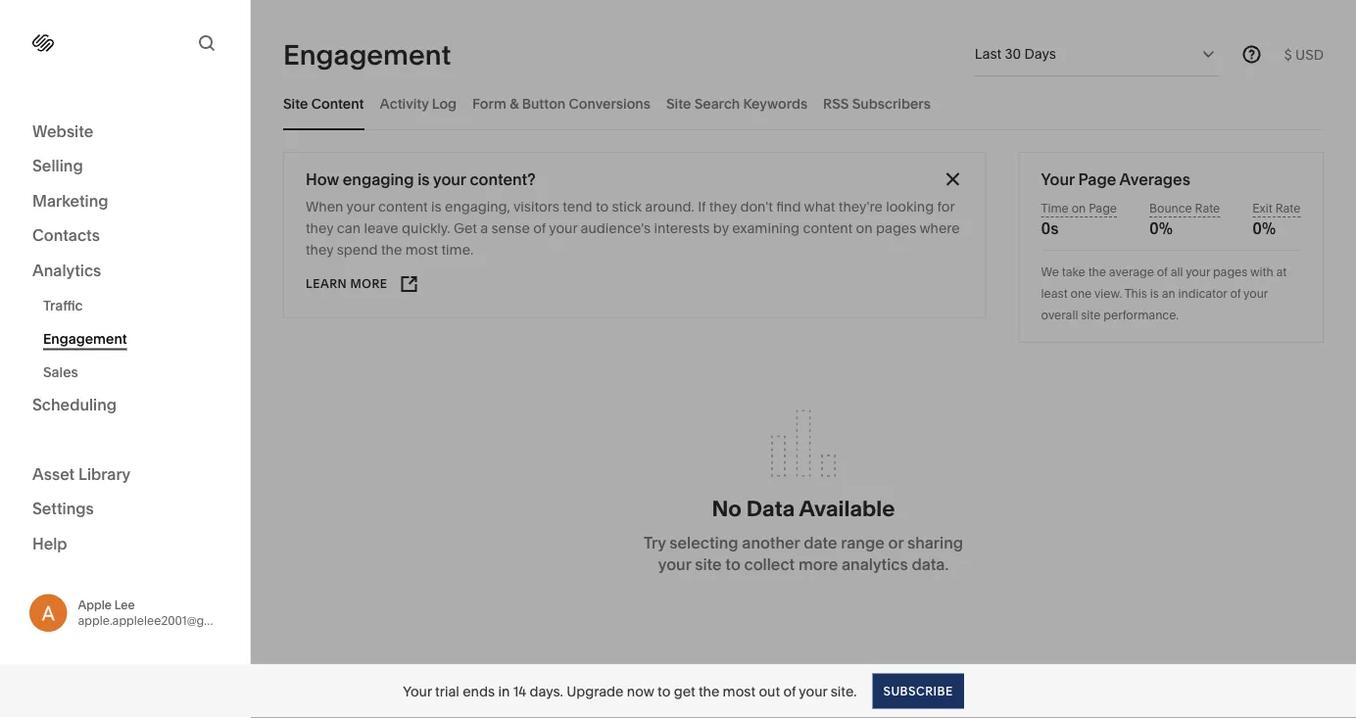Task type: describe. For each thing, give the bounding box(es) containing it.
bounce
[[1150, 201, 1193, 216]]

scheduling link
[[32, 395, 218, 418]]

0% for exit rate 0%
[[1253, 219, 1277, 238]]

sense
[[492, 220, 530, 237]]

settings link
[[32, 499, 218, 522]]

your for your page averages
[[1042, 170, 1075, 189]]

examining
[[732, 220, 800, 237]]

rss subscribers button
[[824, 76, 931, 130]]

looking
[[886, 199, 934, 215]]

site inside the try selecting another date range or sharing your site to collect more analytics data.
[[695, 555, 722, 575]]

site content button
[[283, 76, 364, 130]]

or
[[889, 534, 904, 553]]

averages
[[1120, 170, 1191, 189]]

all
[[1171, 265, 1184, 279]]

what
[[804, 199, 836, 215]]

marketing
[[32, 191, 108, 210]]

visitors
[[514, 199, 560, 215]]

0 horizontal spatial content
[[378, 199, 428, 215]]

0 vertical spatial page
[[1079, 170, 1117, 189]]

is inside we take the average of all your pages with at least one view. this is an indicator of your overall site performance.
[[1151, 287, 1160, 301]]

audience's
[[581, 220, 651, 237]]

1 vertical spatial most
[[723, 683, 756, 700]]

site content
[[283, 95, 364, 112]]

your up can
[[347, 199, 375, 215]]

form
[[473, 95, 507, 112]]

days.
[[530, 683, 564, 700]]

if
[[698, 199, 706, 215]]

to inside when your content is engaging, visitors tend to stick around. if they don't find what they're looking for they can leave quickly. get a sense of your audience's interests by examining content on pages where they spend the most time.
[[596, 199, 609, 215]]

contacts link
[[32, 225, 218, 248]]

content
[[312, 95, 364, 112]]

site for site content
[[283, 95, 308, 112]]

activity
[[380, 95, 429, 112]]

apple.applelee2001@gmail.com
[[78, 614, 255, 628]]

on inside when your content is engaging, visitors tend to stick around. if they don't find what they're looking for they can leave quickly. get a sense of your audience's interests by examining content on pages where they spend the most time.
[[856, 220, 873, 237]]

your left site.
[[799, 683, 828, 700]]

stick
[[612, 199, 642, 215]]

view.
[[1095, 287, 1123, 301]]

collect
[[745, 555, 795, 575]]

upgrade
[[567, 683, 624, 700]]

find
[[777, 199, 801, 215]]

2 vertical spatial they
[[306, 242, 334, 258]]

1 horizontal spatial the
[[699, 683, 720, 700]]

asset library link
[[32, 464, 218, 487]]

a
[[481, 220, 488, 237]]

indicator
[[1179, 287, 1228, 301]]

the inside when your content is engaging, visitors tend to stick around. if they don't find what they're looking for they can leave quickly. get a sense of your audience's interests by examining content on pages where they spend the most time.
[[381, 242, 402, 258]]

lee
[[114, 598, 135, 612]]

time
[[1042, 201, 1069, 216]]

apple
[[78, 598, 112, 612]]

on inside time on page 0s
[[1072, 201, 1087, 216]]

the inside we take the average of all your pages with at least one view. this is an indicator of your overall site performance.
[[1089, 265, 1107, 279]]

site.
[[831, 683, 857, 700]]

selling
[[32, 156, 83, 175]]

interests
[[654, 220, 710, 237]]

form & button conversions button
[[473, 76, 651, 130]]

get
[[674, 683, 696, 700]]

$
[[1285, 46, 1293, 63]]

site search keywords
[[667, 95, 808, 112]]

subscribers
[[853, 95, 931, 112]]

activity log button
[[380, 76, 457, 130]]

last
[[975, 46, 1002, 62]]

ends
[[463, 683, 495, 700]]

page inside time on page 0s
[[1089, 201, 1118, 216]]

sales link
[[43, 355, 228, 389]]

subscribe button
[[873, 674, 964, 709]]

no
[[712, 495, 742, 522]]

your down with
[[1244, 287, 1269, 301]]

rate for bounce rate 0%
[[1196, 201, 1221, 216]]

0 vertical spatial they
[[710, 199, 737, 215]]

learn more button
[[306, 267, 420, 302]]

learn more
[[306, 277, 388, 291]]

we
[[1042, 265, 1060, 279]]

time.
[[442, 242, 474, 258]]

leave
[[364, 220, 399, 237]]

rate for exit rate 0%
[[1276, 201, 1301, 216]]

can
[[337, 220, 361, 237]]

for
[[938, 199, 955, 215]]

marketing link
[[32, 190, 218, 213]]

least
[[1042, 287, 1068, 301]]

data
[[747, 495, 795, 522]]

of right indicator on the top right of the page
[[1231, 287, 1242, 301]]

apple lee apple.applelee2001@gmail.com
[[78, 598, 255, 628]]

when your content is engaging, visitors tend to stick around. if they don't find what they're looking for they can leave quickly. get a sense of your audience's interests by examining content on pages where they spend the most time.
[[306, 199, 961, 258]]

selecting
[[670, 534, 739, 553]]

site inside we take the average of all your pages with at least one view. this is an indicator of your overall site performance.
[[1082, 308, 1101, 323]]

with
[[1251, 265, 1274, 279]]

is inside when your content is engaging, visitors tend to stick around. if they don't find what they're looking for they can leave quickly. get a sense of your audience's interests by examining content on pages where they spend the most time.
[[431, 199, 442, 215]]

of inside when your content is engaging, visitors tend to stick around. if they don't find what they're looking for they can leave quickly. get a sense of your audience's interests by examining content on pages where they spend the most time.
[[534, 220, 546, 237]]

your for your trial ends in 14 days. upgrade now to get the most out of your site.
[[403, 683, 432, 700]]

30
[[1005, 46, 1022, 62]]

0 horizontal spatial engagement
[[43, 330, 127, 347]]

quickly.
[[402, 220, 451, 237]]



Task type: vqa. For each thing, say whether or not it's contained in the screenshot.
the Pageviews 0 0% mo/mo
no



Task type: locate. For each thing, give the bounding box(es) containing it.
most
[[406, 242, 438, 258], [723, 683, 756, 700]]

no data available
[[712, 495, 895, 522]]

most left "out"
[[723, 683, 756, 700]]

to left get
[[658, 683, 671, 700]]

data.
[[912, 555, 949, 575]]

2 vertical spatial to
[[658, 683, 671, 700]]

engagement link
[[43, 322, 228, 355]]

another
[[742, 534, 800, 553]]

take
[[1063, 265, 1086, 279]]

now
[[627, 683, 655, 700]]

don't
[[741, 199, 773, 215]]

0% inside bounce rate 0%
[[1150, 219, 1174, 238]]

site left content at the left
[[283, 95, 308, 112]]

0% inside 'exit rate 0%'
[[1253, 219, 1277, 238]]

1 horizontal spatial content
[[803, 220, 853, 237]]

on right time
[[1072, 201, 1087, 216]]

at
[[1277, 265, 1288, 279]]

0 horizontal spatial to
[[596, 199, 609, 215]]

last 30 days button
[[975, 32, 1220, 75]]

they're
[[839, 199, 883, 215]]

1 horizontal spatial site
[[1082, 308, 1101, 323]]

1 vertical spatial is
[[431, 199, 442, 215]]

pages down the looking
[[876, 220, 917, 237]]

pages left with
[[1214, 265, 1248, 279]]

they right if
[[710, 199, 737, 215]]

0% down bounce
[[1150, 219, 1174, 238]]

site search keywords button
[[667, 76, 808, 130]]

0 vertical spatial on
[[1072, 201, 1087, 216]]

0 horizontal spatial site
[[695, 555, 722, 575]]

your down tend
[[549, 220, 578, 237]]

by
[[713, 220, 729, 237]]

1 vertical spatial more
[[799, 555, 838, 575]]

1 horizontal spatial is
[[431, 199, 442, 215]]

1 vertical spatial site
[[695, 555, 722, 575]]

to down selecting
[[726, 555, 741, 575]]

your up 'engaging,'
[[433, 170, 466, 189]]

2 horizontal spatial the
[[1089, 265, 1107, 279]]

most down quickly.
[[406, 242, 438, 258]]

average
[[1110, 265, 1155, 279]]

more inside button
[[351, 277, 388, 291]]

settings
[[32, 500, 94, 519]]

of down visitors
[[534, 220, 546, 237]]

more down date
[[799, 555, 838, 575]]

sales
[[43, 364, 78, 380]]

1 vertical spatial engagement
[[43, 330, 127, 347]]

1 vertical spatial they
[[306, 220, 334, 237]]

1 vertical spatial your
[[403, 683, 432, 700]]

rate right bounce
[[1196, 201, 1221, 216]]

14
[[513, 683, 526, 700]]

we take the average of all your pages with at least one view. this is an indicator of your overall site performance.
[[1042, 265, 1288, 323]]

1 horizontal spatial on
[[1072, 201, 1087, 216]]

the right take
[[1089, 265, 1107, 279]]

&
[[510, 95, 519, 112]]

2 site from the left
[[667, 95, 692, 112]]

0 horizontal spatial is
[[418, 170, 430, 189]]

they
[[710, 199, 737, 215], [306, 220, 334, 237], [306, 242, 334, 258]]

0 vertical spatial more
[[351, 277, 388, 291]]

1 vertical spatial the
[[1089, 265, 1107, 279]]

1 horizontal spatial site
[[667, 95, 692, 112]]

content?
[[470, 170, 536, 189]]

your right all
[[1186, 265, 1211, 279]]

site left search
[[667, 95, 692, 112]]

range
[[841, 534, 885, 553]]

an
[[1162, 287, 1176, 301]]

pages inside when your content is engaging, visitors tend to stick around. if they don't find what they're looking for they can leave quickly. get a sense of your audience's interests by examining content on pages where they spend the most time.
[[876, 220, 917, 237]]

the right get
[[699, 683, 720, 700]]

last 30 days
[[975, 46, 1057, 62]]

exit rate 0%
[[1253, 201, 1301, 238]]

your inside the try selecting another date range or sharing your site to collect more analytics data.
[[659, 555, 692, 575]]

0 vertical spatial content
[[378, 199, 428, 215]]

one
[[1071, 287, 1092, 301]]

tend
[[563, 199, 593, 215]]

usd
[[1296, 46, 1324, 63]]

to inside the try selecting another date range or sharing your site to collect more analytics data.
[[726, 555, 741, 575]]

in
[[498, 683, 510, 700]]

most inside when your content is engaging, visitors tend to stick around. if they don't find what they're looking for they can leave quickly. get a sense of your audience's interests by examining content on pages where they spend the most time.
[[406, 242, 438, 258]]

help link
[[32, 533, 67, 555]]

1 vertical spatial content
[[803, 220, 853, 237]]

your left trial
[[403, 683, 432, 700]]

of left all
[[1158, 265, 1168, 279]]

of right "out"
[[784, 683, 796, 700]]

0 vertical spatial most
[[406, 242, 438, 258]]

try selecting another date range or sharing your site to collect more analytics data.
[[644, 534, 964, 575]]

0 horizontal spatial more
[[351, 277, 388, 291]]

the down leave
[[381, 242, 402, 258]]

1 vertical spatial on
[[856, 220, 873, 237]]

trial
[[435, 683, 460, 700]]

0 horizontal spatial 0%
[[1150, 219, 1174, 238]]

on down they're
[[856, 220, 873, 237]]

traffic link
[[43, 289, 228, 322]]

they down when
[[306, 220, 334, 237]]

0 horizontal spatial pages
[[876, 220, 917, 237]]

0 horizontal spatial most
[[406, 242, 438, 258]]

site for site search keywords
[[667, 95, 692, 112]]

site
[[1082, 308, 1101, 323], [695, 555, 722, 575]]

page up time on page 0s
[[1079, 170, 1117, 189]]

0 horizontal spatial site
[[283, 95, 308, 112]]

1 site from the left
[[283, 95, 308, 112]]

selling link
[[32, 155, 218, 178]]

site
[[283, 95, 308, 112], [667, 95, 692, 112]]

1 0% from the left
[[1150, 219, 1174, 238]]

more down spend
[[351, 277, 388, 291]]

2 0% from the left
[[1253, 219, 1277, 238]]

learn
[[306, 277, 347, 291]]

log
[[432, 95, 457, 112]]

to right tend
[[596, 199, 609, 215]]

rate inside 'exit rate 0%'
[[1276, 201, 1301, 216]]

1 horizontal spatial to
[[658, 683, 671, 700]]

is left an
[[1151, 287, 1160, 301]]

search
[[695, 95, 740, 112]]

1 vertical spatial pages
[[1214, 265, 1248, 279]]

time on page 0s
[[1042, 201, 1118, 238]]

2 horizontal spatial to
[[726, 555, 741, 575]]

tab list
[[283, 76, 1324, 130]]

engagement down traffic
[[43, 330, 127, 347]]

how
[[306, 170, 339, 189]]

website
[[32, 122, 93, 141]]

1 rate from the left
[[1196, 201, 1221, 216]]

$ usd
[[1285, 46, 1324, 63]]

0% down exit
[[1253, 219, 1277, 238]]

your up time
[[1042, 170, 1075, 189]]

rate right exit
[[1276, 201, 1301, 216]]

analytics
[[32, 261, 101, 280]]

content up leave
[[378, 199, 428, 215]]

more
[[351, 277, 388, 291], [799, 555, 838, 575]]

form & button conversions
[[473, 95, 651, 112]]

date
[[804, 534, 838, 553]]

1 horizontal spatial pages
[[1214, 265, 1248, 279]]

around.
[[645, 199, 695, 215]]

how engaging is your content?
[[306, 170, 536, 189]]

page down your page averages at the top of the page
[[1089, 201, 1118, 216]]

0 vertical spatial your
[[1042, 170, 1075, 189]]

0 horizontal spatial the
[[381, 242, 402, 258]]

1 vertical spatial page
[[1089, 201, 1118, 216]]

site down selecting
[[695, 555, 722, 575]]

engaging
[[343, 170, 414, 189]]

they up the 'learn'
[[306, 242, 334, 258]]

0 vertical spatial the
[[381, 242, 402, 258]]

0 vertical spatial site
[[1082, 308, 1101, 323]]

subscribe
[[884, 684, 954, 699]]

site down one
[[1082, 308, 1101, 323]]

on
[[1072, 201, 1087, 216], [856, 220, 873, 237]]

0 vertical spatial engagement
[[283, 38, 451, 71]]

out
[[759, 683, 780, 700]]

asset
[[32, 465, 75, 484]]

your page averages
[[1042, 170, 1191, 189]]

help
[[32, 534, 67, 553]]

engagement up content at the left
[[283, 38, 451, 71]]

1 vertical spatial to
[[726, 555, 741, 575]]

contacts
[[32, 226, 100, 245]]

2 rate from the left
[[1276, 201, 1301, 216]]

rate inside bounce rate 0%
[[1196, 201, 1221, 216]]

traffic
[[43, 297, 83, 314]]

when
[[306, 199, 344, 215]]

1 horizontal spatial engagement
[[283, 38, 451, 71]]

0% for bounce rate 0%
[[1150, 219, 1174, 238]]

conversions
[[569, 95, 651, 112]]

1 horizontal spatial more
[[799, 555, 838, 575]]

2 vertical spatial is
[[1151, 287, 1160, 301]]

spend
[[337, 242, 378, 258]]

button
[[522, 95, 566, 112]]

keywords
[[744, 95, 808, 112]]

your
[[433, 170, 466, 189], [347, 199, 375, 215], [549, 220, 578, 237], [1186, 265, 1211, 279], [1244, 287, 1269, 301], [659, 555, 692, 575], [799, 683, 828, 700]]

1 horizontal spatial most
[[723, 683, 756, 700]]

performance.
[[1104, 308, 1180, 323]]

0 vertical spatial to
[[596, 199, 609, 215]]

tab list containing site content
[[283, 76, 1324, 130]]

0 vertical spatial is
[[418, 170, 430, 189]]

library
[[78, 465, 131, 484]]

pages inside we take the average of all your pages with at least one view. this is an indicator of your overall site performance.
[[1214, 265, 1248, 279]]

2 horizontal spatial is
[[1151, 287, 1160, 301]]

is right engaging on the left top of the page
[[418, 170, 430, 189]]

your
[[1042, 170, 1075, 189], [403, 683, 432, 700]]

0 horizontal spatial rate
[[1196, 201, 1221, 216]]

0 horizontal spatial on
[[856, 220, 873, 237]]

is up quickly.
[[431, 199, 442, 215]]

1 horizontal spatial 0%
[[1253, 219, 1277, 238]]

0 horizontal spatial your
[[403, 683, 432, 700]]

pages
[[876, 220, 917, 237], [1214, 265, 1248, 279]]

get
[[454, 220, 477, 237]]

0 vertical spatial pages
[[876, 220, 917, 237]]

analytics link
[[32, 260, 218, 283]]

more inside the try selecting another date range or sharing your site to collect more analytics data.
[[799, 555, 838, 575]]

analytics
[[842, 555, 908, 575]]

sharing
[[908, 534, 964, 553]]

content down the what
[[803, 220, 853, 237]]

your down "try"
[[659, 555, 692, 575]]

1 horizontal spatial your
[[1042, 170, 1075, 189]]

2 vertical spatial the
[[699, 683, 720, 700]]

1 horizontal spatial rate
[[1276, 201, 1301, 216]]



